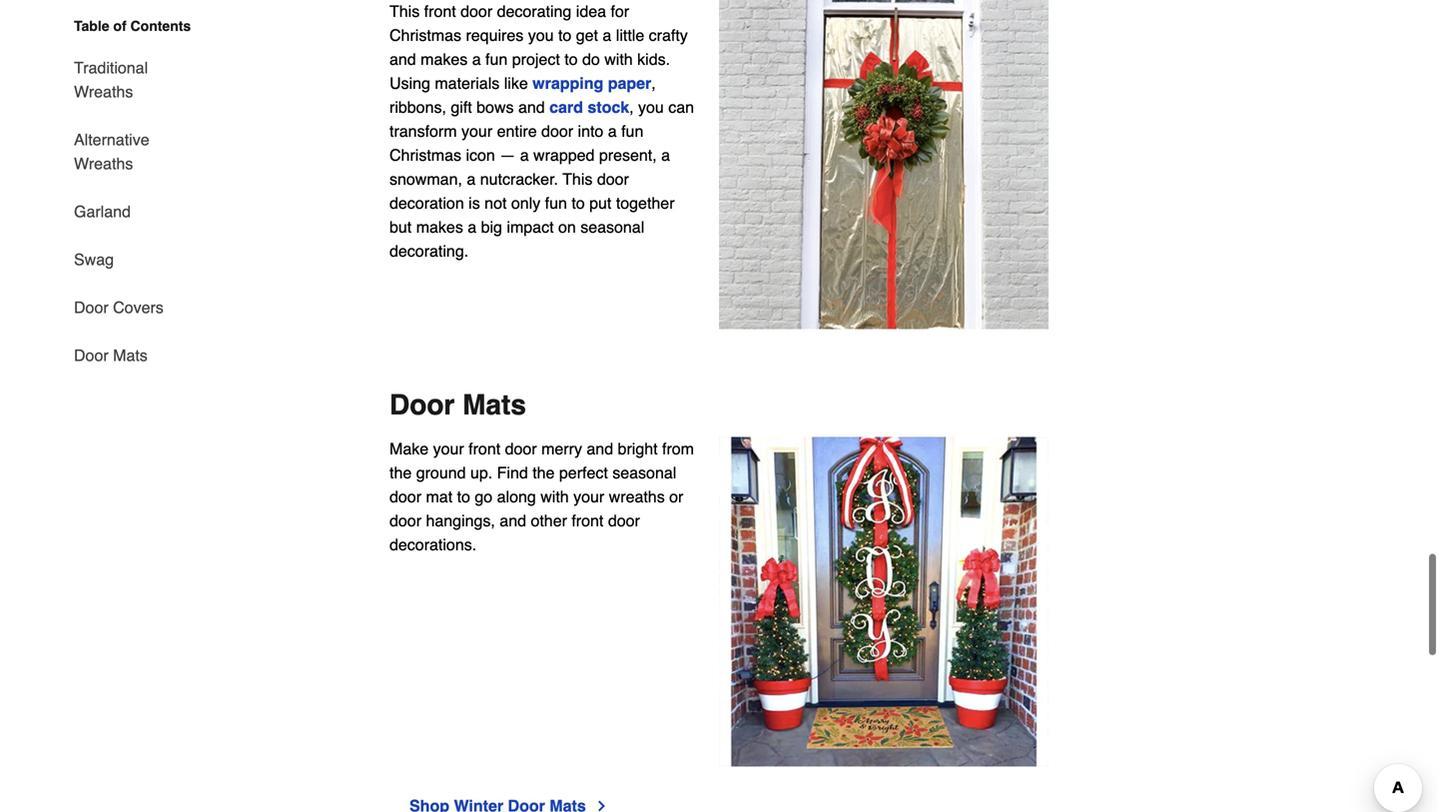 Task type: vqa. For each thing, say whether or not it's contained in the screenshot.
Table of Contents element
yes



Task type: locate. For each thing, give the bounding box(es) containing it.
, ribbons, gift bows and
[[390, 74, 656, 116]]

0 vertical spatial ,
[[652, 74, 656, 92]]

and
[[390, 50, 416, 68], [519, 98, 545, 116], [587, 439, 614, 458], [500, 511, 527, 530]]

0 vertical spatial door
[[74, 298, 109, 317]]

wreaths
[[74, 82, 133, 101], [74, 154, 133, 173]]

with
[[605, 50, 633, 68], [541, 487, 569, 506]]

alternative
[[74, 130, 149, 149]]

this down wrapped
[[563, 170, 593, 188]]

materials
[[435, 74, 500, 92]]

0 vertical spatial with
[[605, 50, 633, 68]]

2 the from the left
[[533, 463, 555, 482]]

find
[[497, 463, 528, 482]]

2 christmas from the top
[[390, 146, 462, 164]]

make your front door merry and bright from the ground up. find the perfect seasonal door mat to go along with your wreaths or door hangings, and other front door decorations.
[[390, 439, 695, 554]]

this front door decorating idea for christmas requires you to get a little crafty and makes a fun project to do with kids. using materials like
[[390, 2, 688, 92]]

1 vertical spatial ,
[[630, 98, 634, 116]]

door mats
[[74, 346, 148, 365], [390, 389, 527, 421]]

1 vertical spatial door
[[74, 346, 109, 365]]

up.
[[471, 463, 493, 482]]

0 horizontal spatial with
[[541, 487, 569, 506]]

table of contents element
[[58, 16, 208, 368]]

0 vertical spatial door mats
[[74, 346, 148, 365]]

fun
[[486, 50, 508, 68], [622, 122, 644, 140], [545, 194, 567, 212]]

1 horizontal spatial ,
[[652, 74, 656, 92]]

other
[[531, 511, 568, 530]]

to left put
[[572, 194, 585, 212]]

seasonal
[[581, 218, 645, 236], [613, 463, 677, 482]]

traditional
[[74, 58, 148, 77]]

icon
[[466, 146, 495, 164]]

traditional wreaths
[[74, 58, 148, 101]]

1 vertical spatial seasonal
[[613, 463, 677, 482]]

table of contents
[[74, 18, 191, 34]]

1 vertical spatial door mats
[[390, 389, 527, 421]]

1 horizontal spatial this
[[563, 170, 593, 188]]

makes inside 'this front door decorating idea for christmas requires you to get a little crafty and makes a fun project to do with kids. using materials like'
[[421, 50, 468, 68]]

transform
[[390, 122, 457, 140]]

christmas inside 'this front door decorating idea for christmas requires you to get a little crafty and makes a fun project to do with kids. using materials like'
[[390, 26, 462, 44]]

for
[[611, 2, 630, 20]]

, inside , you can transform your entire door into a fun christmas icon — a wrapped present, a snowman, a nutcracker. this door decoration is not only fun to put together but makes a big impact on seasonal decorating.
[[630, 98, 634, 116]]

0 vertical spatial seasonal
[[581, 218, 645, 236]]

door mats down door covers link
[[74, 346, 148, 365]]

this
[[390, 2, 420, 20], [563, 170, 593, 188]]

1 wreaths from the top
[[74, 82, 133, 101]]

door up door mats link
[[74, 298, 109, 317]]

door for door mats link
[[74, 346, 109, 365]]

a left big
[[468, 218, 477, 236]]

seasonal down bright
[[613, 463, 677, 482]]

1 vertical spatial you
[[639, 98, 664, 116]]

and up the entire
[[519, 98, 545, 116]]

makes up materials
[[421, 50, 468, 68]]

perfect
[[559, 463, 608, 482]]

christmas up "using"
[[390, 26, 462, 44]]

0 vertical spatial mats
[[113, 346, 148, 365]]

1 horizontal spatial front
[[469, 439, 501, 458]]

a right —
[[520, 146, 529, 164]]

like
[[504, 74, 528, 92]]

you left can
[[639, 98, 664, 116]]

makes
[[421, 50, 468, 68], [416, 218, 463, 236]]

front inside 'this front door decorating idea for christmas requires you to get a little crafty and makes a fun project to do with kids. using materials like'
[[424, 2, 456, 20]]

0 horizontal spatial ,
[[630, 98, 634, 116]]

0 horizontal spatial the
[[390, 463, 412, 482]]

your up the ground
[[433, 439, 464, 458]]

with up other
[[541, 487, 569, 506]]

1 vertical spatial makes
[[416, 218, 463, 236]]

, for , you can transform your entire door into a fun christmas icon — a wrapped present, a snowman, a nutcracker. this door decoration is not only fun to put together but makes a big impact on seasonal decorating.
[[630, 98, 634, 116]]

bright
[[618, 439, 658, 458]]

0 vertical spatial wreaths
[[74, 82, 133, 101]]

swag
[[74, 250, 114, 269]]

door up the decorations.
[[390, 511, 422, 530]]

1 horizontal spatial you
[[639, 98, 664, 116]]

mats down covers
[[113, 346, 148, 365]]

and up "using"
[[390, 50, 416, 68]]

your up icon
[[462, 122, 493, 140]]

fun up on
[[545, 194, 567, 212]]

door up the requires at the left top
[[461, 2, 493, 20]]

a up materials
[[472, 50, 481, 68]]

you inside 'this front door decorating idea for christmas requires you to get a little crafty and makes a fun project to do with kids. using materials like'
[[528, 26, 554, 44]]

1 horizontal spatial door mats
[[390, 389, 527, 421]]

card stock
[[550, 98, 630, 116]]

put
[[590, 194, 612, 212]]

0 horizontal spatial door mats
[[74, 346, 148, 365]]

with up paper at the top left of page
[[605, 50, 633, 68]]

alternative wreaths link
[[74, 116, 208, 188]]

this inside 'this front door decorating idea for christmas requires you to get a little crafty and makes a fun project to do with kids. using materials like'
[[390, 2, 420, 20]]

christmas up snowman,
[[390, 146, 462, 164]]

wreaths down traditional
[[74, 82, 133, 101]]

door
[[74, 298, 109, 317], [74, 346, 109, 365], [390, 389, 455, 421]]

to left get
[[559, 26, 572, 44]]

1 horizontal spatial the
[[533, 463, 555, 482]]

this up "using"
[[390, 2, 420, 20]]

1 horizontal spatial with
[[605, 50, 633, 68]]

merry
[[542, 439, 583, 458]]

mats up up.
[[463, 389, 527, 421]]

a right present,
[[662, 146, 671, 164]]

front
[[424, 2, 456, 20], [469, 439, 501, 458], [572, 511, 604, 530]]

the down merry
[[533, 463, 555, 482]]

a right into
[[608, 122, 617, 140]]

a
[[603, 26, 612, 44], [472, 50, 481, 68], [608, 122, 617, 140], [520, 146, 529, 164], [662, 146, 671, 164], [467, 170, 476, 188], [468, 218, 477, 236]]

wreaths inside traditional wreaths
[[74, 82, 133, 101]]

garland
[[74, 202, 131, 221]]

seasonal down put
[[581, 218, 645, 236]]

little
[[616, 26, 645, 44]]

1 vertical spatial your
[[433, 439, 464, 458]]

decorating
[[497, 2, 572, 20]]

and up the perfect
[[587, 439, 614, 458]]

2 vertical spatial fun
[[545, 194, 567, 212]]

1 vertical spatial wreaths
[[74, 154, 133, 173]]

front up up.
[[469, 439, 501, 458]]

0 vertical spatial fun
[[486, 50, 508, 68]]

2 vertical spatial front
[[572, 511, 604, 530]]

, inside , ribbons, gift bows and
[[652, 74, 656, 92]]

0 horizontal spatial fun
[[486, 50, 508, 68]]

0 horizontal spatial you
[[528, 26, 554, 44]]

front up materials
[[424, 2, 456, 20]]

to left go
[[457, 487, 471, 506]]

2 wreaths from the top
[[74, 154, 133, 173]]

, down paper at the top left of page
[[630, 98, 634, 116]]

1 the from the left
[[390, 463, 412, 482]]

the
[[390, 463, 412, 482], [533, 463, 555, 482]]

this inside , you can transform your entire door into a fun christmas icon — a wrapped present, a snowman, a nutcracker. this door decoration is not only fun to put together but makes a big impact on seasonal decorating.
[[563, 170, 593, 188]]

door down door covers link
[[74, 346, 109, 365]]

decorating.
[[390, 242, 469, 260]]

using
[[390, 74, 431, 92]]

door covers
[[74, 298, 164, 317]]

door up find
[[505, 439, 537, 458]]

, down kids.
[[652, 74, 656, 92]]

your down the perfect
[[574, 487, 605, 506]]

1 vertical spatial with
[[541, 487, 569, 506]]

card
[[550, 98, 583, 116]]

2 horizontal spatial fun
[[622, 122, 644, 140]]

1 vertical spatial this
[[563, 170, 593, 188]]

mats inside table of contents element
[[113, 346, 148, 365]]

a right get
[[603, 26, 612, 44]]

0 vertical spatial christmas
[[390, 26, 462, 44]]

to
[[559, 26, 572, 44], [565, 50, 578, 68], [572, 194, 585, 212], [457, 487, 471, 506]]

entire
[[497, 122, 537, 140]]

door mats up make
[[390, 389, 527, 421]]

0 vertical spatial front
[[424, 2, 456, 20]]

, for , ribbons, gift bows and
[[652, 74, 656, 92]]

impact
[[507, 218, 554, 236]]

you up project
[[528, 26, 554, 44]]

1 vertical spatial mats
[[463, 389, 527, 421]]

0 horizontal spatial front
[[424, 2, 456, 20]]

hangings,
[[426, 511, 496, 530]]

0 vertical spatial you
[[528, 26, 554, 44]]

wreaths
[[609, 487, 665, 506]]

0 vertical spatial makes
[[421, 50, 468, 68]]

front right other
[[572, 511, 604, 530]]

project
[[512, 50, 560, 68]]

0 horizontal spatial this
[[390, 2, 420, 20]]

,
[[652, 74, 656, 92], [630, 98, 634, 116]]

bows
[[477, 98, 514, 116]]

0 vertical spatial your
[[462, 122, 493, 140]]

contents
[[130, 18, 191, 34]]

1 vertical spatial fun
[[622, 122, 644, 140]]

1 christmas from the top
[[390, 26, 462, 44]]

wreaths down alternative
[[74, 154, 133, 173]]

your
[[462, 122, 493, 140], [433, 439, 464, 458], [574, 487, 605, 506]]

you
[[528, 26, 554, 44], [639, 98, 664, 116]]

wrapping paper
[[533, 74, 652, 92]]

with inside 'this front door decorating idea for christmas requires you to get a little crafty and makes a fun project to do with kids. using materials like'
[[605, 50, 633, 68]]

christmas
[[390, 26, 462, 44], [390, 146, 462, 164]]

fun down the requires at the left top
[[486, 50, 508, 68]]

0 horizontal spatial mats
[[113, 346, 148, 365]]

door left mat
[[390, 487, 422, 506]]

chevron right image
[[594, 799, 610, 812]]

door up make
[[390, 389, 455, 421]]

into
[[578, 122, 604, 140]]

makes up decorating. on the left top
[[416, 218, 463, 236]]

wreaths for traditional wreaths
[[74, 82, 133, 101]]

fun up present,
[[622, 122, 644, 140]]

1 vertical spatial christmas
[[390, 146, 462, 164]]

wreaths inside the alternative wreaths
[[74, 154, 133, 173]]

0 vertical spatial this
[[390, 2, 420, 20]]

wreaths for alternative wreaths
[[74, 154, 133, 173]]

paper
[[608, 74, 652, 92]]

door
[[461, 2, 493, 20], [542, 122, 574, 140], [597, 170, 629, 188], [505, 439, 537, 458], [390, 487, 422, 506], [390, 511, 422, 530], [608, 511, 640, 530]]

to inside , you can transform your entire door into a fun christmas icon — a wrapped present, a snowman, a nutcracker. this door decoration is not only fun to put together but makes a big impact on seasonal decorating.
[[572, 194, 585, 212]]

the down make
[[390, 463, 412, 482]]

on
[[559, 218, 576, 236]]

do
[[583, 50, 600, 68]]



Task type: describe. For each thing, give the bounding box(es) containing it.
or
[[670, 487, 684, 506]]

table
[[74, 18, 109, 34]]

christmas inside , you can transform your entire door into a fun christmas icon — a wrapped present, a snowman, a nutcracker. this door decoration is not only fun to put together but makes a big impact on seasonal decorating.
[[390, 146, 462, 164]]

door down 'wreaths'
[[608, 511, 640, 530]]

traditional wreaths link
[[74, 44, 208, 116]]

swag link
[[74, 236, 114, 284]]

—
[[500, 146, 516, 164]]

a front door decorated to look like a gift with gold wrapping paper and a red ribbon, and a wreath. image
[[719, 0, 1049, 329]]

but
[[390, 218, 412, 236]]

go
[[475, 487, 493, 506]]

2 vertical spatial your
[[574, 487, 605, 506]]

door mats inside table of contents element
[[74, 346, 148, 365]]

to inside make your front door merry and bright from the ground up. find the perfect seasonal door mat to go along with your wreaths or door hangings, and other front door decorations.
[[457, 487, 471, 506]]

door mats link
[[74, 332, 148, 368]]

1 vertical spatial front
[[469, 439, 501, 458]]

you inside , you can transform your entire door into a fun christmas icon — a wrapped present, a snowman, a nutcracker. this door decoration is not only fun to put together but makes a big impact on seasonal decorating.
[[639, 98, 664, 116]]

gift
[[451, 98, 472, 116]]

fun inside 'this front door decorating idea for christmas requires you to get a little crafty and makes a fun project to do with kids. using materials like'
[[486, 50, 508, 68]]

decoration
[[390, 194, 464, 212]]

decorations.
[[390, 535, 477, 554]]

1 horizontal spatial mats
[[463, 389, 527, 421]]

makes inside , you can transform your entire door into a fun christmas icon — a wrapped present, a snowman, a nutcracker. this door decoration is not only fun to put together but makes a big impact on seasonal decorating.
[[416, 218, 463, 236]]

can
[[669, 98, 695, 116]]

get
[[576, 26, 599, 44]]

and inside , ribbons, gift bows and
[[519, 98, 545, 116]]

mat
[[426, 487, 453, 506]]

stock
[[588, 98, 630, 116]]

wrapped
[[534, 146, 595, 164]]

door up wrapped
[[542, 122, 574, 140]]

and down along
[[500, 511, 527, 530]]

snowman,
[[390, 170, 463, 188]]

and inside 'this front door decorating idea for christmas requires you to get a little crafty and makes a fun project to do with kids. using materials like'
[[390, 50, 416, 68]]

together
[[616, 194, 675, 212]]

kids.
[[638, 50, 671, 68]]

1 horizontal spatial fun
[[545, 194, 567, 212]]

from
[[663, 439, 695, 458]]

your inside , you can transform your entire door into a fun christmas icon — a wrapped present, a snowman, a nutcracker. this door decoration is not only fun to put together but makes a big impact on seasonal decorating.
[[462, 122, 493, 140]]

nutcracker.
[[480, 170, 559, 188]]

door up put
[[597, 170, 629, 188]]

of
[[113, 18, 127, 34]]

door inside 'this front door decorating idea for christmas requires you to get a little crafty and makes a fun project to do with kids. using materials like'
[[461, 2, 493, 20]]

wrapping
[[533, 74, 604, 92]]

card stock link
[[550, 98, 630, 116]]

2 horizontal spatial front
[[572, 511, 604, 530]]

covers
[[113, 298, 164, 317]]

make
[[390, 439, 429, 458]]

, you can transform your entire door into a fun christmas icon — a wrapped present, a snowman, a nutcracker. this door decoration is not only fun to put together but makes a big impact on seasonal decorating.
[[390, 98, 695, 260]]

only
[[511, 194, 541, 212]]

2 vertical spatial door
[[390, 389, 455, 421]]

a up is
[[467, 170, 476, 188]]

door for door covers link
[[74, 298, 109, 317]]

ribbons,
[[390, 98, 447, 116]]

not
[[485, 194, 507, 212]]

to left do
[[565, 50, 578, 68]]

requires
[[466, 26, 524, 44]]

a holiday door mat with red flowers and the words merry and bright in front of a decorated door. image
[[719, 437, 1049, 767]]

ground
[[416, 463, 466, 482]]

alternative wreaths
[[74, 130, 149, 173]]

idea
[[576, 2, 607, 20]]

garland link
[[74, 188, 131, 236]]

with inside make your front door merry and bright from the ground up. find the perfect seasonal door mat to go along with your wreaths or door hangings, and other front door decorations.
[[541, 487, 569, 506]]

big
[[481, 218, 503, 236]]

seasonal inside make your front door merry and bright from the ground up. find the perfect seasonal door mat to go along with your wreaths or door hangings, and other front door decorations.
[[613, 463, 677, 482]]

is
[[469, 194, 480, 212]]

crafty
[[649, 26, 688, 44]]

wrapping paper link
[[533, 74, 652, 92]]

seasonal inside , you can transform your entire door into a fun christmas icon — a wrapped present, a snowman, a nutcracker. this door decoration is not only fun to put together but makes a big impact on seasonal decorating.
[[581, 218, 645, 236]]

present,
[[599, 146, 657, 164]]

along
[[497, 487, 536, 506]]

door covers link
[[74, 284, 164, 332]]



